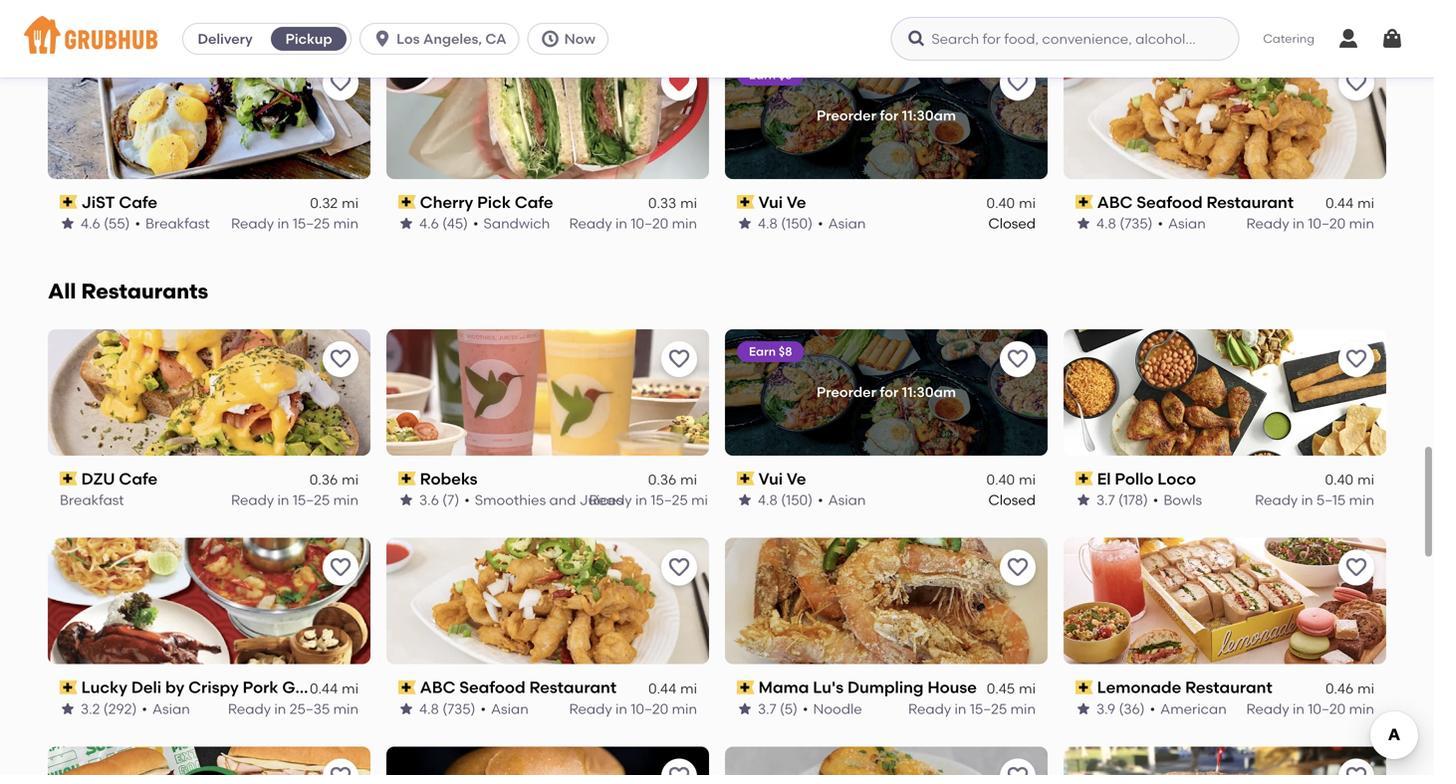 Task type: describe. For each thing, give the bounding box(es) containing it.
(36)
[[1119, 701, 1145, 718]]

ready in 5–15 min
[[1255, 492, 1374, 509]]

deli
[[131, 678, 162, 698]]

• smoothies and juices
[[464, 492, 623, 509]]

save this restaurant button for mama lu's dumpling house logo on the right of page
[[1000, 550, 1036, 586]]

house
[[928, 678, 977, 698]]

lucky
[[81, 678, 127, 698]]

in for mama lu's dumpling house logo on the right of page
[[955, 701, 967, 718]]

save this restaurant image for wexler's deli logo
[[667, 765, 691, 776]]

min for robeks logo
[[691, 492, 717, 509]]

0.32 mi
[[310, 195, 359, 212]]

in for jist cafe logo
[[277, 215, 289, 232]]

cafe for cherry pick cafe
[[119, 193, 157, 212]]

vui for robeks
[[759, 469, 783, 489]]

subway® #28062 logo image
[[48, 748, 370, 776]]

bowls
[[1164, 492, 1202, 509]]

3.9 (36)
[[1097, 701, 1145, 718]]

svg image inside now "button"
[[540, 29, 560, 49]]

4.8 for vui ve subscription pass image
[[758, 215, 778, 232]]

0.44 mi for topmost abc seafood restaurant logo
[[1326, 195, 1374, 212]]

wexler's deli logo image
[[386, 748, 709, 776]]

crispy
[[188, 678, 239, 698]]

• sandwich
[[473, 215, 550, 232]]

dzu
[[81, 469, 115, 489]]

save this restaurant button for lemonade restaurant logo
[[1339, 550, 1374, 586]]

now
[[564, 30, 595, 47]]

0.40 mi for el pollo loco
[[987, 472, 1036, 489]]

3.7 for el
[[1097, 492, 1115, 509]]

3.7 (178)
[[1097, 492, 1148, 509]]

dumpling
[[848, 678, 924, 698]]

save this restaurant button for el pollo loco logo on the right of the page
[[1339, 341, 1374, 377]]

for for el
[[880, 384, 899, 401]]

preorder for abc seafood restaurant
[[817, 107, 876, 124]]

3.2 (292)
[[81, 701, 137, 718]]

3.7 (5)
[[758, 701, 798, 718]]

11:30am for el
[[902, 384, 956, 401]]

3.6
[[419, 492, 439, 509]]

save this restaurant image for jose chiquito logo
[[1345, 765, 1368, 776]]

(55)
[[104, 215, 130, 232]]

closed for abc seafood restaurant
[[988, 215, 1036, 232]]

cafe up sandwich
[[515, 193, 553, 212]]

25–35
[[290, 701, 330, 718]]

4.6 (45)
[[419, 215, 468, 232]]

earn for robeks
[[749, 344, 776, 359]]

subscription pass image for mama lu's dumpling house
[[737, 681, 755, 695]]

saved restaurant button
[[661, 65, 697, 100]]

mama
[[759, 678, 809, 698]]

0.46
[[1326, 681, 1354, 698]]

save this restaurant image for el pollo loco logo on the right of the page
[[1345, 347, 1368, 371]]

jist cafe logo image
[[48, 53, 370, 179]]

subscription pass image for lemonade restaurant
[[1076, 681, 1093, 695]]

save this restaurant button for robeks logo
[[661, 341, 697, 377]]

• noodle
[[803, 701, 862, 718]]

subscription pass image for el pollo loco logo on the right of the page
[[1076, 472, 1093, 486]]

save this restaurant image for robeks logo
[[667, 347, 691, 371]]

robeks
[[420, 469, 478, 489]]

save this restaurant image for mama lu's dumpling house
[[1006, 556, 1030, 580]]

mama lu's dumpling house
[[759, 678, 977, 698]]

0.33
[[648, 195, 676, 212]]

in for cherry pick cafe logo
[[616, 215, 627, 232]]

ready in 15–25 min for jist cafe
[[231, 215, 359, 232]]

ready in 25–35 min
[[228, 701, 359, 718]]

ready for robeks logo
[[589, 492, 632, 509]]

pick
[[477, 193, 511, 212]]

earn $8 for cherry pick cafe
[[749, 68, 792, 82]]

subscription pass image for lucky deli by crispy pork gang chinatown
[[60, 681, 77, 695]]

3.9
[[1097, 701, 1116, 718]]

lu's
[[813, 678, 844, 698]]

subscription pass image for vui ve
[[737, 195, 755, 209]]

seafood for subscription pass icon related to the left abc seafood restaurant logo
[[459, 678, 525, 698]]

15–25 for mama lu's dumpling house
[[970, 701, 1007, 718]]

jist cafe
[[81, 193, 157, 212]]

saved restaurant image
[[667, 71, 691, 95]]

0 horizontal spatial breakfast
[[60, 492, 124, 509]]

min for mama lu's dumpling house logo on the right of page
[[1011, 701, 1036, 718]]

subscription pass image for jist cafe logo
[[60, 195, 77, 209]]

main navigation navigation
[[0, 0, 1434, 78]]

min for "lucky deli by crispy pork gang chinatown logo" at the left
[[333, 701, 359, 718]]

by
[[165, 678, 185, 698]]

save this restaurant button for subway® #28062 logo at the left bottom of page
[[323, 759, 359, 776]]

el pollo loco
[[1097, 469, 1196, 489]]

el pollo loco logo image
[[1064, 329, 1386, 456]]

preorder for 11:30am for el
[[817, 384, 956, 401]]

(292)
[[103, 701, 137, 718]]

0 horizontal spatial abc seafood restaurant
[[420, 678, 617, 698]]

gang
[[282, 678, 326, 698]]

save this restaurant image for 'dzu cafe logo'
[[329, 347, 353, 371]]

and
[[549, 492, 576, 509]]

in for "lucky deli by crispy pork gang chinatown logo" at the left
[[274, 701, 286, 718]]

noodle
[[813, 701, 862, 718]]

0.36 mi for dzu cafe
[[310, 472, 359, 489]]

neighborhood
[[48, 9, 200, 34]]

pickup
[[285, 30, 332, 47]]

american
[[1160, 701, 1227, 718]]

pollo
[[1115, 469, 1154, 489]]

15–25 for robeks
[[651, 492, 688, 509]]

3.2
[[81, 701, 100, 718]]

(5)
[[780, 701, 798, 718]]

vui for cherry pick cafe
[[759, 193, 783, 212]]

ready in 15–25 min for mama lu's dumpling house
[[908, 701, 1036, 718]]

delivery
[[198, 30, 253, 47]]

ca
[[485, 30, 507, 47]]

long's family pastry logo image
[[725, 748, 1048, 776]]

all restaurants
[[48, 279, 208, 304]]

preorder for el pollo loco
[[817, 384, 876, 401]]

catering
[[1263, 31, 1315, 46]]

0.45
[[987, 681, 1015, 698]]

for for abc
[[880, 107, 899, 124]]

restaurants
[[81, 279, 208, 304]]

0.32
[[310, 195, 338, 212]]

earn $8 for robeks
[[749, 344, 792, 359]]

earn for cherry pick cafe
[[749, 68, 776, 82]]

mama lu's dumpling house logo image
[[725, 538, 1048, 665]]

4.6 for cherry pick cafe
[[419, 215, 439, 232]]

subscription pass image for robeks logo
[[398, 472, 416, 486]]

save this restaurant image for subway® #28062 logo at the left bottom of page
[[329, 765, 353, 776]]

in for 'dzu cafe logo'
[[277, 492, 289, 509]]



Task type: vqa. For each thing, say whether or not it's contained in the screenshot.


Task type: locate. For each thing, give the bounding box(es) containing it.
11:30am for abc
[[902, 107, 956, 124]]

save this restaurant button for long's family pastry logo at the bottom right of the page
[[1000, 759, 1036, 776]]

svg image
[[1337, 27, 1360, 51]]

$8 for robeks
[[779, 344, 792, 359]]

1 horizontal spatial 0.44 mi
[[648, 681, 697, 698]]

Search for food, convenience, alcohol... search field
[[891, 17, 1239, 61]]

0 vertical spatial vui
[[759, 193, 783, 212]]

ready for lemonade restaurant logo
[[1246, 701, 1289, 718]]

• bowls
[[1153, 492, 1202, 509]]

cafe for robeks
[[119, 469, 158, 489]]

0 vertical spatial (150)
[[781, 215, 813, 232]]

save this restaurant image for jist cafe
[[329, 71, 353, 95]]

0.44 mi for the left abc seafood restaurant logo
[[648, 681, 697, 698]]

0 horizontal spatial 3.7
[[758, 701, 776, 718]]

2 4.8 (150) from the top
[[758, 492, 813, 509]]

0 vertical spatial ve
[[787, 193, 806, 212]]

1 vertical spatial for
[[880, 384, 899, 401]]

1 vertical spatial earn
[[749, 344, 776, 359]]

0 horizontal spatial abc seafood restaurant logo image
[[386, 538, 709, 665]]

4.6 for jist cafe
[[81, 215, 100, 232]]

2 ve from the top
[[787, 469, 806, 489]]

3.7 down el
[[1097, 492, 1115, 509]]

1 horizontal spatial 0.36 mi
[[648, 472, 697, 489]]

restaurant
[[1207, 193, 1294, 212], [529, 678, 617, 698], [1185, 678, 1273, 698]]

lucky deli by crispy pork gang chinatown logo image
[[48, 538, 370, 665]]

save this restaurant button for "lucky deli by crispy pork gang chinatown logo" at the left
[[323, 550, 359, 586]]

4.6 left (45)
[[419, 215, 439, 232]]

angeles,
[[423, 30, 482, 47]]

ve for cherry pick cafe
[[787, 193, 806, 212]]

4.6 (55)
[[81, 215, 130, 232]]

0.46 mi
[[1326, 681, 1374, 698]]

1 vertical spatial closed
[[988, 492, 1036, 509]]

abc seafood restaurant logo image
[[1064, 53, 1386, 179], [386, 538, 709, 665]]

ready in 15–25 min
[[231, 215, 359, 232], [231, 492, 359, 509], [589, 492, 717, 509], [908, 701, 1036, 718]]

ve
[[787, 193, 806, 212], [787, 469, 806, 489]]

cherry
[[420, 193, 473, 212]]

0 vertical spatial preorder for 11:30am
[[817, 107, 956, 124]]

min for el pollo loco logo on the right of the page
[[1349, 492, 1374, 509]]

0 vertical spatial closed
[[988, 215, 1036, 232]]

vui ve for robeks
[[759, 469, 806, 489]]

1 0.36 mi from the left
[[310, 472, 359, 489]]

ready for jist cafe logo
[[231, 215, 274, 232]]

$8 for cherry pick cafe
[[779, 68, 792, 82]]

cafe up (55)
[[119, 193, 157, 212]]

4.6 down jist
[[81, 215, 100, 232]]

0.36 mi
[[310, 472, 359, 489], [648, 472, 697, 489]]

15–25 for jist cafe
[[293, 215, 330, 232]]

1 horizontal spatial 0.36
[[648, 472, 676, 489]]

subscription pass image right 0.33 mi
[[737, 195, 755, 209]]

0 vertical spatial for
[[880, 107, 899, 124]]

ready for 'dzu cafe logo'
[[231, 492, 274, 509]]

preorder for 11:30am for abc
[[817, 107, 956, 124]]

0 horizontal spatial (735)
[[442, 701, 476, 718]]

1 horizontal spatial 4.8 (735)
[[1097, 215, 1153, 232]]

2 $8 from the top
[[779, 344, 792, 359]]

0 vertical spatial 3.7
[[1097, 492, 1115, 509]]

1 for from the top
[[880, 107, 899, 124]]

lucky deli by crispy pork gang chinatown
[[81, 678, 416, 698]]

0 vertical spatial 4.8 (735)
[[1097, 215, 1153, 232]]

1 vertical spatial 4.8 (735)
[[419, 701, 476, 718]]

0 horizontal spatial 0.44 mi
[[310, 681, 359, 698]]

2 11:30am from the top
[[902, 384, 956, 401]]

save this restaurant image for lemonade restaurant logo
[[1345, 556, 1368, 580]]

0.40 for el
[[987, 472, 1015, 489]]

loco
[[1158, 469, 1196, 489]]

2 earn from the top
[[749, 344, 776, 359]]

vui ve for cherry pick cafe
[[759, 193, 806, 212]]

4.8 (150)
[[758, 215, 813, 232], [758, 492, 813, 509]]

0 horizontal spatial abc
[[420, 678, 456, 698]]

breakfast down dzu
[[60, 492, 124, 509]]

1 closed from the top
[[988, 215, 1036, 232]]

in for lemonade restaurant logo
[[1293, 701, 1305, 718]]

dzu cafe
[[81, 469, 158, 489]]

subscription pass image left lucky
[[60, 681, 77, 695]]

seafood for topmost abc seafood restaurant logo subscription pass icon
[[1137, 193, 1203, 212]]

subscription pass image left mama
[[737, 681, 755, 695]]

pickup button
[[267, 23, 351, 55]]

0 vertical spatial 4.8 (150)
[[758, 215, 813, 232]]

15–25
[[293, 215, 330, 232], [293, 492, 330, 509], [651, 492, 688, 509], [970, 701, 1007, 718]]

1 ve from the top
[[787, 193, 806, 212]]

(45)
[[442, 215, 468, 232]]

jist
[[81, 193, 115, 212]]

now button
[[527, 23, 616, 55]]

sandwich
[[484, 215, 550, 232]]

subscription pass image for topmost abc seafood restaurant logo
[[1076, 195, 1093, 209]]

1 horizontal spatial abc seafood restaurant logo image
[[1064, 53, 1386, 179]]

0 vertical spatial breakfast
[[145, 215, 210, 232]]

0.40 mi
[[987, 195, 1036, 212], [987, 472, 1036, 489], [1325, 472, 1374, 489]]

cherry pick cafe
[[420, 193, 553, 212]]

1 horizontal spatial 4.6
[[419, 215, 439, 232]]

1 vertical spatial 11:30am
[[902, 384, 956, 401]]

0.36 for dzu cafe
[[310, 472, 338, 489]]

1 vertical spatial abc seafood restaurant logo image
[[386, 538, 709, 665]]

lemonade
[[1097, 678, 1181, 698]]

subscription pass image left lemonade
[[1076, 681, 1093, 695]]

4.8 for topmost abc seafood restaurant logo subscription pass icon
[[1097, 215, 1116, 232]]

(7)
[[442, 492, 459, 509]]

1 vertical spatial 4.8 (150)
[[758, 492, 813, 509]]

vui ve
[[759, 193, 806, 212], [759, 469, 806, 489]]

subscription pass image
[[60, 195, 77, 209], [398, 195, 416, 209], [1076, 195, 1093, 209], [398, 472, 416, 486], [737, 472, 755, 486], [1076, 472, 1093, 486], [398, 681, 416, 695]]

1 horizontal spatial breakfast
[[145, 215, 210, 232]]

0 vertical spatial abc seafood restaurant
[[1097, 193, 1294, 212]]

0.36 for robeks
[[648, 472, 676, 489]]

robeks logo image
[[386, 329, 709, 456]]

2 horizontal spatial 0.44 mi
[[1326, 195, 1374, 212]]

min for lemonade restaurant logo
[[1349, 701, 1374, 718]]

min for 'dzu cafe logo'
[[333, 492, 359, 509]]

0 vertical spatial abc
[[1097, 193, 1133, 212]]

0 horizontal spatial 0.44
[[310, 681, 338, 698]]

4.8 (735)
[[1097, 215, 1153, 232], [419, 701, 476, 718]]

2 preorder from the top
[[817, 384, 876, 401]]

1 vertical spatial seafood
[[459, 678, 525, 698]]

1 earn from the top
[[749, 68, 776, 82]]

1 vertical spatial vui ve
[[759, 469, 806, 489]]

1 4.6 from the left
[[81, 215, 100, 232]]

neighborhood gems
[[48, 9, 265, 34]]

0 horizontal spatial 0.36
[[310, 472, 338, 489]]

1 vui ve from the top
[[759, 193, 806, 212]]

save this restaurant button for jose chiquito logo
[[1339, 759, 1374, 776]]

2 horizontal spatial 0.44
[[1326, 195, 1354, 212]]

0 vertical spatial seafood
[[1137, 193, 1203, 212]]

1 preorder from the top
[[817, 107, 876, 124]]

cherry pick cafe logo image
[[386, 53, 709, 179]]

(150) for robeks
[[781, 492, 813, 509]]

1 vertical spatial (735)
[[442, 701, 476, 718]]

0 vertical spatial vui ve
[[759, 193, 806, 212]]

(150)
[[781, 215, 813, 232], [781, 492, 813, 509]]

2 4.6 from the left
[[419, 215, 439, 232]]

2 vui ve from the top
[[759, 469, 806, 489]]

gems
[[205, 9, 265, 34]]

smoothies
[[475, 492, 546, 509]]

•
[[135, 215, 140, 232], [473, 215, 479, 232], [818, 215, 823, 232], [1158, 215, 1163, 232], [464, 492, 470, 509], [818, 492, 823, 509], [1153, 492, 1159, 509], [142, 701, 147, 718], [481, 701, 486, 718], [803, 701, 808, 718], [1150, 701, 1155, 718]]

vui
[[759, 193, 783, 212], [759, 469, 783, 489]]

los angeles, ca button
[[360, 23, 527, 55]]

2 vui from the top
[[759, 469, 783, 489]]

0 vertical spatial $8
[[779, 68, 792, 82]]

2 for from the top
[[880, 384, 899, 401]]

closed for el pollo loco
[[988, 492, 1036, 509]]

abc seafood restaurant
[[1097, 193, 1294, 212], [420, 678, 617, 698]]

0.40
[[987, 195, 1015, 212], [987, 472, 1015, 489], [1325, 472, 1354, 489]]

3.7 left (5)
[[758, 701, 776, 718]]

• breakfast
[[135, 215, 210, 232]]

0.33 mi
[[648, 195, 697, 212]]

0 vertical spatial (735)
[[1120, 215, 1153, 232]]

(150) for cherry pick cafe
[[781, 215, 813, 232]]

0 vertical spatial earn
[[749, 68, 776, 82]]

0 vertical spatial earn $8
[[749, 68, 792, 82]]

delivery button
[[183, 23, 267, 55]]

4.8 for subscription pass icon related to the left abc seafood restaurant logo
[[419, 701, 439, 718]]

catering button
[[1249, 16, 1329, 61]]

0.36
[[310, 472, 338, 489], [648, 472, 676, 489]]

ready in 15–25 min for dzu cafe
[[231, 492, 359, 509]]

save this restaurant button for wexler's deli logo
[[661, 759, 697, 776]]

0.45 mi
[[987, 681, 1036, 698]]

cafe right dzu
[[119, 469, 158, 489]]

1 horizontal spatial abc
[[1097, 193, 1133, 212]]

1 11:30am from the top
[[902, 107, 956, 124]]

in for robeks logo
[[635, 492, 647, 509]]

lemonade restaurant
[[1097, 678, 1273, 698]]

0 vertical spatial abc seafood restaurant logo image
[[1064, 53, 1386, 179]]

1 vertical spatial (150)
[[781, 492, 813, 509]]

subscription pass image for the left abc seafood restaurant logo
[[398, 681, 416, 695]]

1 vertical spatial 3.7
[[758, 701, 776, 718]]

0 horizontal spatial 4.8 (735)
[[419, 701, 476, 718]]

juices
[[580, 492, 623, 509]]

subscription pass image for cherry pick cafe logo
[[398, 195, 416, 209]]

pork
[[243, 678, 278, 698]]

1 vertical spatial breakfast
[[60, 492, 124, 509]]

ready for cherry pick cafe logo
[[569, 215, 612, 232]]

1 horizontal spatial 3.7
[[1097, 492, 1115, 509]]

0.36 mi for robeks
[[648, 472, 697, 489]]

los angeles, ca
[[397, 30, 507, 47]]

(735)
[[1120, 215, 1153, 232], [442, 701, 476, 718]]

• asian
[[818, 215, 866, 232], [1158, 215, 1206, 232], [818, 492, 866, 509], [142, 701, 190, 718], [481, 701, 529, 718]]

save this restaurant button for jist cafe logo
[[323, 65, 359, 100]]

0 vertical spatial preorder
[[817, 107, 876, 124]]

1 earn $8 from the top
[[749, 68, 792, 82]]

3.7 for mama
[[758, 701, 776, 718]]

save this restaurant image
[[329, 71, 353, 95], [1345, 71, 1368, 95], [329, 556, 353, 580], [1006, 556, 1030, 580], [1006, 765, 1030, 776]]

breakfast
[[145, 215, 210, 232], [60, 492, 124, 509]]

in for el pollo loco logo on the right of the page
[[1301, 492, 1313, 509]]

subscription pass image for dzu cafe
[[60, 472, 77, 486]]

closed
[[988, 215, 1036, 232], [988, 492, 1036, 509]]

subscription pass image left dzu
[[60, 472, 77, 486]]

0 horizontal spatial 4.6
[[81, 215, 100, 232]]

4.8 (150) for cherry pick cafe
[[758, 215, 813, 232]]

for
[[880, 107, 899, 124], [880, 384, 899, 401]]

1 (150) from the top
[[781, 215, 813, 232]]

0.44 mi for "lucky deli by crispy pork gang chinatown logo" at the left
[[310, 681, 359, 698]]

min for jist cafe logo
[[333, 215, 359, 232]]

2 (150) from the top
[[781, 492, 813, 509]]

0.40 mi for abc seafood restaurant
[[987, 195, 1036, 212]]

save this restaurant image
[[1006, 71, 1030, 95], [329, 347, 353, 371], [667, 347, 691, 371], [1006, 347, 1030, 371], [1345, 347, 1368, 371], [667, 556, 691, 580], [1345, 556, 1368, 580], [329, 765, 353, 776], [667, 765, 691, 776], [1345, 765, 1368, 776]]

1 vertical spatial abc seafood restaurant
[[420, 678, 617, 698]]

2 preorder for 11:30am from the top
[[817, 384, 956, 401]]

1 4.8 (150) from the top
[[758, 215, 813, 232]]

save this restaurant button for 'dzu cafe logo'
[[323, 341, 359, 377]]

0 horizontal spatial seafood
[[459, 678, 525, 698]]

1 horizontal spatial 0.44
[[648, 681, 676, 698]]

4.8
[[758, 215, 778, 232], [1097, 215, 1116, 232], [758, 492, 778, 509], [419, 701, 439, 718]]

save this restaurant image for abc seafood restaurant
[[1345, 71, 1368, 95]]

svg image inside los angeles, ca button
[[373, 29, 393, 49]]

0.44 mi
[[1326, 195, 1374, 212], [310, 681, 359, 698], [648, 681, 697, 698]]

1 $8 from the top
[[779, 68, 792, 82]]

0 vertical spatial 11:30am
[[902, 107, 956, 124]]

2 0.36 mi from the left
[[648, 472, 697, 489]]

preorder
[[817, 107, 876, 124], [817, 384, 876, 401]]

earn $8
[[749, 68, 792, 82], [749, 344, 792, 359]]

1 vertical spatial abc
[[420, 678, 456, 698]]

lemonade restaurant logo image
[[1064, 538, 1386, 665]]

1 vui from the top
[[759, 193, 783, 212]]

0.44
[[1326, 195, 1354, 212], [310, 681, 338, 698], [648, 681, 676, 698]]

1 vertical spatial ve
[[787, 469, 806, 489]]

4.8 (735) for subscription pass icon related to the left abc seafood restaurant logo
[[419, 701, 476, 718]]

1 vertical spatial earn $8
[[749, 344, 792, 359]]

11:30am
[[902, 107, 956, 124], [902, 384, 956, 401]]

1 horizontal spatial seafood
[[1137, 193, 1203, 212]]

save this restaurant image for lucky deli by crispy pork gang chinatown
[[329, 556, 353, 580]]

1 horizontal spatial abc seafood restaurant
[[1097, 193, 1294, 212]]

3.7
[[1097, 492, 1115, 509], [758, 701, 776, 718]]

1 vertical spatial vui
[[759, 469, 783, 489]]

earn
[[749, 68, 776, 82], [749, 344, 776, 359]]

3.6 (7)
[[419, 492, 459, 509]]

1 0.36 from the left
[[310, 472, 338, 489]]

ready for el pollo loco logo on the right of the page
[[1255, 492, 1298, 509]]

$8
[[779, 68, 792, 82], [779, 344, 792, 359]]

los
[[397, 30, 420, 47]]

ve for robeks
[[787, 469, 806, 489]]

1 vertical spatial preorder
[[817, 384, 876, 401]]

1 preorder for 11:30am from the top
[[817, 107, 956, 124]]

asian
[[828, 215, 866, 232], [1168, 215, 1206, 232], [828, 492, 866, 509], [152, 701, 190, 718], [491, 701, 529, 718]]

1 horizontal spatial (735)
[[1120, 215, 1153, 232]]

2 closed from the top
[[988, 492, 1036, 509]]

1 vertical spatial preorder for 11:30am
[[817, 384, 956, 401]]

breakfast right (55)
[[145, 215, 210, 232]]

all
[[48, 279, 76, 304]]

el
[[1097, 469, 1111, 489]]

ready for "lucky deli by crispy pork gang chinatown logo" at the left
[[228, 701, 271, 718]]

min for cherry pick cafe logo
[[672, 215, 697, 232]]

ready in 15–25 min for robeks
[[589, 492, 717, 509]]

15–25 for dzu cafe
[[293, 492, 330, 509]]

chinatown
[[330, 678, 416, 698]]

0.40 for abc
[[987, 195, 1015, 212]]

• american
[[1150, 701, 1227, 718]]

0 horizontal spatial 0.36 mi
[[310, 472, 359, 489]]

2 0.36 from the left
[[648, 472, 676, 489]]

jose chiquito logo image
[[1064, 748, 1386, 776]]

star icon image
[[60, 216, 76, 232], [398, 216, 414, 232], [737, 216, 753, 232], [1076, 216, 1092, 232], [398, 493, 414, 508], [737, 493, 753, 508], [1076, 493, 1092, 508], [60, 702, 76, 717], [398, 702, 414, 717], [737, 702, 753, 717], [1076, 702, 1092, 717]]

10–20
[[631, 215, 669, 232], [1308, 215, 1346, 232], [631, 701, 669, 718], [1308, 701, 1346, 718]]

svg image
[[1380, 27, 1404, 51], [373, 29, 393, 49], [540, 29, 560, 49], [907, 29, 927, 49]]

dzu cafe logo image
[[48, 329, 370, 456]]

1 vertical spatial $8
[[779, 344, 792, 359]]

4.8 (735) for topmost abc seafood restaurant logo subscription pass icon
[[1097, 215, 1153, 232]]

5–15
[[1317, 492, 1346, 509]]

2 earn $8 from the top
[[749, 344, 792, 359]]

subscription pass image
[[737, 195, 755, 209], [60, 472, 77, 486], [60, 681, 77, 695], [737, 681, 755, 695], [1076, 681, 1093, 695]]

(178)
[[1118, 492, 1148, 509]]

ready
[[231, 215, 274, 232], [569, 215, 612, 232], [1246, 215, 1289, 232], [231, 492, 274, 509], [589, 492, 632, 509], [1255, 492, 1298, 509], [228, 701, 271, 718], [569, 701, 612, 718], [908, 701, 951, 718], [1246, 701, 1289, 718]]



